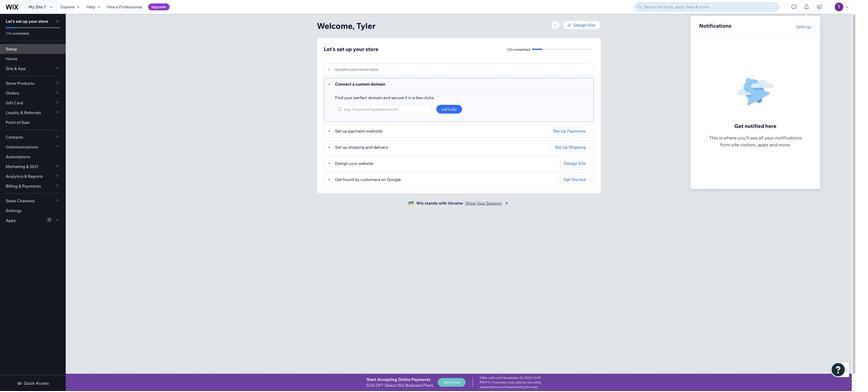 Task type: locate. For each thing, give the bounding box(es) containing it.
1 vertical spatial 1/6
[[507, 47, 512, 51]]

2 horizontal spatial payments
[[567, 129, 586, 134]]

all
[[759, 135, 764, 141]]

wix left stands at bottom
[[416, 201, 424, 206]]

set
[[335, 129, 342, 134], [553, 129, 560, 134], [335, 145, 342, 150], [555, 145, 561, 150]]

store left the type
[[359, 67, 369, 72]]

0 horizontal spatial 1
[[44, 4, 46, 10]]

set for set up payment methods
[[335, 129, 342, 134]]

0 vertical spatial 1/6 completed
[[6, 31, 29, 35]]

1 vertical spatial wix
[[398, 383, 405, 388]]

0 vertical spatial let's
[[6, 19, 15, 24]]

payments up business on the bottom left
[[412, 377, 431, 382]]

site & app
[[6, 66, 26, 71]]

1 vertical spatial let's set up your store
[[324, 46, 379, 52]]

1 horizontal spatial completed
[[513, 47, 530, 51]]

a for professional
[[116, 4, 118, 10]]

0 horizontal spatial payments
[[22, 184, 41, 189]]

1/6 completed
[[6, 31, 29, 35], [507, 47, 530, 51]]

2023
[[524, 376, 532, 380]]

a
[[116, 4, 118, 10], [352, 82, 355, 87], [413, 95, 415, 100]]

set up shipping
[[555, 145, 586, 150]]

1 vertical spatial payments
[[22, 184, 41, 189]]

up inside button
[[562, 145, 568, 150]]

apps
[[6, 218, 16, 223]]

and left delivery
[[366, 145, 373, 150]]

set up payments button
[[548, 127, 591, 135]]

channels
[[17, 198, 35, 204]]

and left secure
[[383, 95, 390, 100]]

1 down settings link
[[49, 218, 50, 222]]

design
[[574, 22, 587, 28], [335, 161, 348, 166], [564, 161, 577, 166]]

wix inside start accepting online payments 50% off select wix business plans
[[398, 383, 405, 388]]

payments down analytics & reports popup button
[[22, 184, 41, 189]]

1 vertical spatial set
[[337, 46, 344, 52]]

get left found
[[335, 177, 342, 182]]

0 horizontal spatial let's
[[6, 19, 15, 24]]

customers
[[360, 177, 380, 182]]

in
[[408, 95, 412, 100]]

2 vertical spatial payments
[[412, 377, 431, 382]]

set inside set up payments button
[[553, 129, 560, 134]]

1 vertical spatial up
[[562, 145, 568, 150]]

1/6
[[6, 31, 11, 35], [507, 47, 512, 51]]

1 horizontal spatial 1/6 completed
[[507, 47, 530, 51]]

& right billing
[[19, 184, 21, 189]]

settings for settings button
[[796, 24, 812, 29]]

payments up shipping
[[567, 129, 586, 134]]

the
[[528, 381, 533, 385]]

settings
[[796, 24, 812, 29], [6, 208, 22, 213]]

site
[[732, 142, 739, 148]]

0 horizontal spatial 1/6 completed
[[6, 31, 29, 35]]

0 vertical spatial a
[[116, 4, 118, 10]]

orders button
[[0, 88, 66, 98]]

show your support button
[[465, 201, 502, 206]]

1 horizontal spatial valid
[[515, 381, 522, 385]]

0 horizontal spatial completed
[[12, 31, 29, 35]]

up up set up shipping button
[[561, 129, 566, 134]]

1 horizontal spatial 1
[[49, 218, 50, 222]]

site
[[35, 4, 43, 10], [588, 22, 595, 28], [6, 66, 13, 71], [578, 161, 586, 166]]

business
[[406, 383, 422, 388]]

2 vertical spatial let's
[[442, 107, 450, 112]]

gift
[[6, 100, 13, 106]]

your right update
[[350, 67, 358, 72]]

0 vertical spatial domain
[[371, 82, 385, 87]]

and inside "this is where you'll see all your notifications from site visitors, apps and more."
[[770, 142, 778, 148]]

get up you'll
[[735, 123, 744, 129]]

1 horizontal spatial wix
[[416, 201, 424, 206]]

let's set up your store up update your store type
[[324, 46, 379, 52]]

1
[[44, 4, 46, 10], [49, 218, 50, 222]]

up left shipping
[[562, 145, 568, 150]]

store up the type
[[366, 46, 379, 52]]

set for set up shipping and delivery
[[335, 145, 342, 150]]

0 horizontal spatial let's set up your store
[[6, 19, 48, 24]]

let's up update
[[324, 46, 336, 52]]

1 vertical spatial valid
[[515, 381, 522, 385]]

get started button
[[559, 175, 591, 184]]

marketing
[[6, 164, 25, 169]]

start accepting online payments 50% off select wix business plans
[[367, 377, 433, 388]]

1 horizontal spatial settings
[[796, 24, 812, 29]]

1 horizontal spatial a
[[352, 82, 355, 87]]

e.g., mystunningwebsite.com field
[[342, 105, 430, 113]]

set inside set up shipping button
[[555, 145, 561, 150]]

wix down online at the left
[[398, 383, 405, 388]]

your right all
[[765, 135, 774, 141]]

let's left go
[[442, 107, 450, 112]]

0 vertical spatial payments
[[567, 129, 586, 134]]

automations link
[[0, 152, 66, 162]]

upgrade button
[[148, 3, 169, 10]]

1 vertical spatial design site
[[564, 161, 586, 166]]

get left started
[[564, 177, 571, 182]]

domain right perfect
[[368, 95, 382, 100]]

get for get notified here
[[735, 123, 744, 129]]

1 vertical spatial 1
[[49, 218, 50, 222]]

(11:59
[[532, 376, 541, 380]]

design your website
[[335, 161, 373, 166]]

1 vertical spatial completed
[[513, 47, 530, 51]]

0 vertical spatial let's set up your store
[[6, 19, 48, 24]]

domain
[[371, 82, 385, 87], [368, 95, 382, 100]]

0 vertical spatial set
[[16, 19, 22, 24]]

let's go button
[[436, 105, 462, 114]]

0 vertical spatial store
[[38, 19, 48, 24]]

0 horizontal spatial 1/6
[[6, 31, 11, 35]]

settings inside sidebar element
[[6, 208, 22, 213]]

app
[[18, 66, 26, 71]]

1 right my
[[44, 4, 46, 10]]

payments inside start accepting online payments 50% off select wix business plans
[[412, 377, 431, 382]]

your down my
[[29, 19, 37, 24]]

get inside button
[[564, 177, 571, 182]]

0 horizontal spatial settings
[[6, 208, 22, 213]]

let's inside button
[[442, 107, 450, 112]]

store
[[38, 19, 48, 24], [366, 46, 379, 52], [359, 67, 369, 72]]

loyalty
[[6, 110, 20, 115]]

2 horizontal spatial get
[[735, 123, 744, 129]]

0 horizontal spatial get
[[335, 177, 342, 182]]

1 vertical spatial store
[[366, 46, 379, 52]]

1 vertical spatial let's
[[324, 46, 336, 52]]

store inside sidebar element
[[38, 19, 48, 24]]

valid up during on the right bottom of page
[[515, 381, 522, 385]]

settings for settings link
[[6, 208, 22, 213]]

store products button
[[0, 78, 66, 88]]

a right in
[[413, 95, 415, 100]]

accepting
[[377, 377, 397, 382]]

0 vertical spatial 1
[[44, 4, 46, 10]]

seo
[[30, 164, 38, 169]]

& inside dropdown button
[[19, 184, 21, 189]]

promotion
[[492, 381, 507, 385]]

home link
[[0, 54, 66, 64]]

0 vertical spatial settings
[[796, 24, 812, 29]]

sidebar element
[[0, 14, 66, 391]]

by
[[355, 177, 360, 182]]

point of sale link
[[0, 118, 66, 127]]

your inside "this is where you'll see all your notifications from site visitors, apps and more."
[[765, 135, 774, 141]]

2 horizontal spatial a
[[413, 95, 415, 100]]

let's up setup
[[6, 19, 15, 24]]

get for get found by customers on google
[[335, 177, 342, 182]]

up
[[561, 129, 566, 134], [562, 145, 568, 150]]

billing & payments
[[6, 184, 41, 189]]

a left custom
[[352, 82, 355, 87]]

referrals
[[24, 110, 41, 115]]

0 horizontal spatial a
[[116, 4, 118, 10]]

up for payments
[[561, 129, 566, 134]]

0 vertical spatial completed
[[12, 31, 29, 35]]

& left app
[[14, 66, 17, 71]]

up
[[23, 19, 28, 24], [346, 46, 352, 52], [342, 129, 347, 134], [342, 145, 347, 150]]

0 vertical spatial 1/6
[[6, 31, 11, 35]]

perfect
[[354, 95, 367, 100]]

15,
[[520, 376, 524, 380]]

go
[[451, 107, 457, 112]]

domain for perfect
[[368, 95, 382, 100]]

let's set up your store inside sidebar element
[[6, 19, 48, 24]]

purchased
[[499, 385, 515, 389]]

initial
[[533, 381, 541, 385]]

store down my site 1
[[38, 19, 48, 24]]

november
[[503, 376, 519, 380]]

1 horizontal spatial get
[[564, 177, 571, 182]]

custom
[[356, 82, 370, 87]]

0 vertical spatial up
[[561, 129, 566, 134]]

hire
[[107, 4, 115, 10]]

1/6 completed inside sidebar element
[[6, 31, 29, 35]]

domain up find your perfect domain and secure it in a few clicks.
[[371, 82, 385, 87]]

0 horizontal spatial valid
[[488, 376, 495, 380]]

1 vertical spatial settings
[[6, 208, 22, 213]]

0 horizontal spatial wix
[[398, 383, 405, 388]]

find
[[335, 95, 343, 100]]

analytics
[[6, 174, 23, 179]]

& for site
[[14, 66, 17, 71]]

sales channels
[[6, 198, 35, 204]]

& inside popup button
[[26, 164, 29, 169]]

more.
[[779, 142, 791, 148]]

contacts
[[6, 135, 23, 140]]

save
[[444, 380, 452, 385]]

2 vertical spatial a
[[413, 95, 415, 100]]

payments for set up payments
[[567, 129, 586, 134]]

& left reports at the top
[[24, 174, 27, 179]]

up left shipping
[[342, 145, 347, 150]]

1 vertical spatial domain
[[368, 95, 382, 100]]

up left payment
[[342, 129, 347, 134]]

1 vertical spatial a
[[352, 82, 355, 87]]

payments inside set up payments button
[[567, 129, 586, 134]]

set up setup
[[16, 19, 22, 24]]

2 horizontal spatial and
[[770, 142, 778, 148]]

you'll
[[738, 135, 749, 141]]

2 horizontal spatial let's
[[442, 107, 450, 112]]

valid up pt).
[[488, 376, 495, 380]]

and right "apps" on the top right of the page
[[770, 142, 778, 148]]

payments
[[567, 129, 586, 134], [22, 184, 41, 189], [412, 377, 431, 382]]

& left seo
[[26, 164, 29, 169]]

a right hire
[[116, 4, 118, 10]]

1 horizontal spatial set
[[337, 46, 344, 52]]

1 horizontal spatial payments
[[412, 377, 431, 382]]

& for loyalty
[[21, 110, 23, 115]]

automations
[[6, 154, 30, 159]]

0 vertical spatial valid
[[488, 376, 495, 380]]

upgrade
[[152, 5, 166, 9]]

set
[[16, 19, 22, 24], [337, 46, 344, 52]]

let's set up your store down my
[[6, 19, 48, 24]]

& right loyalty
[[21, 110, 23, 115]]

payments inside billing & payments dropdown button
[[22, 184, 41, 189]]

up for shipping
[[562, 145, 568, 150]]

set up update
[[337, 46, 344, 52]]

up inside button
[[561, 129, 566, 134]]

0 horizontal spatial set
[[16, 19, 22, 24]]

hire a professional link
[[104, 0, 145, 14]]

analytics & reports button
[[0, 172, 66, 181]]

notified
[[745, 123, 764, 129]]

here
[[765, 123, 777, 129]]

is
[[719, 135, 723, 141]]

online
[[398, 377, 411, 382]]

up up setup link
[[23, 19, 28, 24]]



Task type: vqa. For each thing, say whether or not it's contained in the screenshot.
AUTOMATIONS link
yes



Task type: describe. For each thing, give the bounding box(es) containing it.
pm
[[480, 381, 485, 385]]

where
[[724, 135, 737, 141]]

notifications
[[775, 135, 802, 141]]

up up update
[[346, 46, 352, 52]]

google
[[387, 177, 401, 182]]

found
[[343, 177, 354, 182]]

methods
[[366, 129, 383, 134]]

let's go
[[442, 107, 457, 112]]

orders
[[6, 91, 19, 96]]

plans
[[423, 383, 433, 388]]

quick access button
[[17, 381, 49, 386]]

website
[[359, 161, 373, 166]]

set for set up shipping
[[555, 145, 561, 150]]

payments for billing & payments
[[22, 184, 41, 189]]

sale
[[21, 120, 30, 125]]

contacts button
[[0, 132, 66, 142]]

clicks.
[[423, 95, 435, 100]]

only
[[508, 381, 514, 385]]

domain for custom
[[371, 82, 385, 87]]

visitors,
[[740, 142, 757, 148]]

communications
[[6, 144, 38, 150]]

type
[[370, 67, 378, 72]]

a for custom
[[352, 82, 355, 87]]

professional
[[119, 4, 142, 10]]

connect a custom domain
[[335, 82, 385, 87]]

completed inside sidebar element
[[12, 31, 29, 35]]

hire a professional
[[107, 4, 142, 10]]

off
[[376, 383, 384, 388]]

marketing & seo button
[[0, 162, 66, 172]]

help button
[[83, 0, 104, 14]]

sales channels button
[[0, 196, 66, 206]]

welcome,
[[317, 21, 355, 31]]

quick access
[[24, 381, 49, 386]]

subscription
[[480, 385, 498, 389]]

notifications
[[699, 22, 732, 29]]

update
[[335, 67, 349, 72]]

site & app button
[[0, 64, 66, 74]]

set up payment methods
[[335, 129, 383, 134]]

pt).
[[485, 381, 491, 385]]

your up update your store type
[[353, 46, 364, 52]]

until
[[496, 376, 502, 380]]

& for analytics
[[24, 174, 27, 179]]

get notified here
[[735, 123, 777, 129]]

from
[[720, 142, 731, 148]]

set up shipping and delivery
[[335, 145, 389, 150]]

1 horizontal spatial let's set up your store
[[324, 46, 379, 52]]

marketing & seo
[[6, 164, 38, 169]]

let's inside sidebar element
[[6, 19, 15, 24]]

design site link
[[563, 21, 601, 29]]

& for billing
[[19, 184, 21, 189]]

site inside button
[[578, 161, 586, 166]]

now
[[452, 380, 460, 385]]

show
[[465, 201, 476, 206]]

50%
[[367, 383, 375, 388]]

set inside sidebar element
[[16, 19, 22, 24]]

store
[[6, 81, 16, 86]]

this is where you'll see all your notifications from site visitors, apps and more.
[[709, 135, 802, 148]]

gift card button
[[0, 98, 66, 108]]

start
[[367, 377, 376, 382]]

shipping
[[348, 145, 365, 150]]

offer
[[480, 376, 488, 380]]

2 vertical spatial store
[[359, 67, 369, 72]]

set for set up payments
[[553, 129, 560, 134]]

1 horizontal spatial and
[[383, 95, 390, 100]]

your left website
[[349, 161, 358, 166]]

design site inside button
[[564, 161, 586, 166]]

this
[[526, 385, 531, 389]]

1/6 inside sidebar element
[[6, 31, 11, 35]]

setup
[[6, 46, 17, 52]]

design inside button
[[564, 161, 577, 166]]

1 horizontal spatial 1/6
[[507, 47, 512, 51]]

shipping
[[569, 145, 586, 150]]

& for marketing
[[26, 164, 29, 169]]

Search for tools, apps, help & more... field
[[642, 3, 777, 11]]

save now button
[[438, 378, 466, 387]]

gift card
[[6, 100, 23, 106]]

see
[[750, 135, 758, 141]]

on
[[381, 177, 386, 182]]

connect
[[335, 82, 352, 87]]

it
[[405, 95, 407, 100]]

1 inside sidebar element
[[49, 218, 50, 222]]

stands
[[425, 201, 438, 206]]

1 horizontal spatial let's
[[324, 46, 336, 52]]

your right find
[[344, 95, 353, 100]]

0 horizontal spatial and
[[366, 145, 373, 150]]

site inside popup button
[[6, 66, 13, 71]]

home
[[6, 56, 17, 61]]

tyler
[[356, 21, 376, 31]]

explore
[[61, 4, 75, 10]]

design site button
[[559, 159, 591, 168]]

0 vertical spatial wix
[[416, 201, 424, 206]]

loyalty & referrals
[[6, 110, 41, 115]]

set up payments
[[553, 129, 586, 134]]

billing & payments button
[[0, 181, 66, 191]]

secure
[[391, 95, 404, 100]]

delivery
[[374, 145, 389, 150]]

up inside sidebar element
[[23, 19, 28, 24]]

offer valid until november 15, 2023 (11:59 pm pt). promotion only valid for the initial subscription purchased during this sale.
[[480, 376, 541, 389]]

products
[[17, 81, 34, 86]]

settings button
[[796, 24, 812, 29]]

your inside sidebar element
[[29, 19, 37, 24]]

point of sale
[[6, 120, 30, 125]]

loyalty & referrals button
[[0, 108, 66, 118]]

communications button
[[0, 142, 66, 152]]

my
[[29, 4, 34, 10]]

1 vertical spatial 1/6 completed
[[507, 47, 530, 51]]

store products
[[6, 81, 34, 86]]

card
[[14, 100, 23, 106]]

payment
[[348, 129, 365, 134]]

get for get started
[[564, 177, 571, 182]]

0 vertical spatial design site
[[574, 22, 595, 28]]

of
[[17, 120, 20, 125]]

apps
[[758, 142, 768, 148]]



